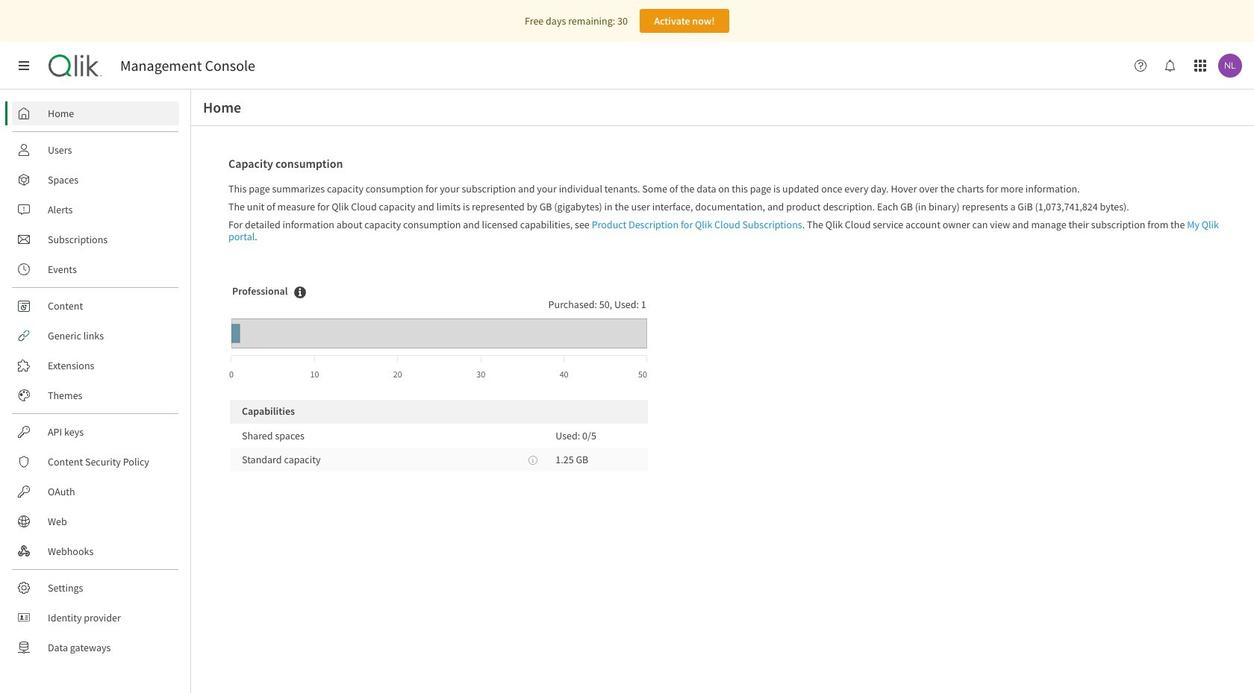 Task type: vqa. For each thing, say whether or not it's contained in the screenshot.
Noah Lott icon
yes



Task type: locate. For each thing, give the bounding box(es) containing it.
management console element
[[120, 57, 255, 75]]

navigation pane element
[[0, 96, 190, 666]]

the chart shows the total for the subscription. element
[[288, 286, 306, 301]]

close sidebar menu image
[[18, 60, 30, 72]]



Task type: describe. For each thing, give the bounding box(es) containing it.
noah lott image
[[1219, 54, 1243, 78]]

the chart shows the total for the subscription. image
[[294, 286, 306, 298]]



